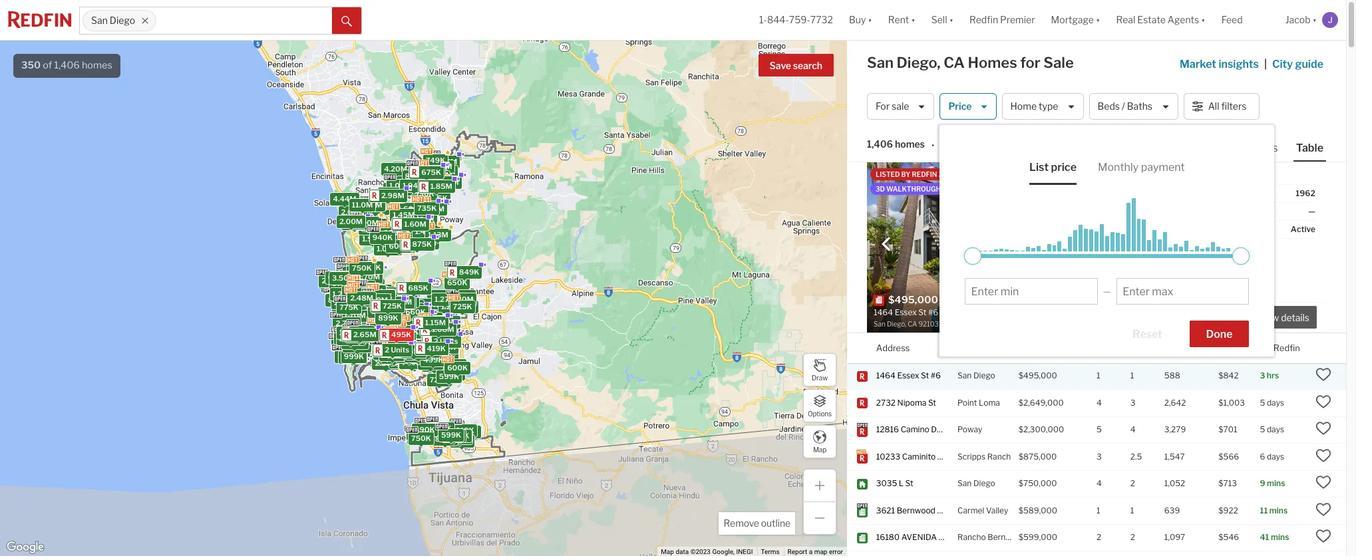 Task type: locate. For each thing, give the bounding box(es) containing it.
849k
[[397, 236, 418, 245], [459, 267, 479, 277], [391, 357, 412, 367]]

beds / baths button
[[1089, 93, 1179, 120]]

960k up 3.45m
[[345, 268, 366, 277]]

nipoma
[[898, 398, 927, 408]]

845k down 765k at the bottom left
[[435, 434, 455, 444]]

0 vertical spatial san diego
[[91, 15, 135, 26]]

0 horizontal spatial homes
[[82, 59, 112, 71]]

1 horizontal spatial on redfin
[[1260, 342, 1301, 353]]

redfin down view details
[[1274, 342, 1301, 353]]

sq.ft. button
[[1165, 333, 1187, 363]]

mins for 9 mins
[[1267, 479, 1286, 489]]

#6
[[931, 371, 941, 381]]

500k
[[411, 205, 431, 214], [357, 329, 377, 338]]

Enter max text field
[[1123, 286, 1244, 298]]

map inside button
[[813, 446, 827, 454]]

5 days up 6 days
[[1260, 425, 1285, 435]]

1.60m down the 2.98m
[[398, 204, 420, 213]]

0 vertical spatial st
[[921, 371, 929, 381]]

2 days from the top
[[1267, 425, 1285, 435]]

0 vertical spatial 490k
[[382, 350, 402, 359]]

750k
[[404, 227, 424, 236], [352, 263, 372, 273], [397, 353, 417, 363], [411, 434, 431, 443]]

1 vertical spatial 11.0m
[[338, 282, 359, 291]]

favorite this home image for 11 mins
[[1316, 502, 1332, 518]]

639k
[[352, 327, 372, 336]]

575k right 545k
[[450, 431, 469, 440]]

5 up 6
[[1260, 425, 1266, 435]]

san diego, ca homes for sale
[[867, 54, 1074, 71]]

4.44m
[[333, 194, 356, 203]]

2732 nipoma st
[[877, 398, 937, 408]]

on up 'hoa'
[[1108, 206, 1118, 216]]

on redfin down $/sq. ft.
[[1108, 206, 1145, 216]]

12816 camino del valle poway
[[877, 425, 983, 435]]

1.90m up 389k
[[417, 314, 439, 323]]

▾ for sell ▾
[[950, 14, 954, 26]]

925k down 625k
[[396, 231, 416, 241]]

3.35m up 589k
[[359, 200, 382, 209]]

3.50m
[[397, 169, 421, 178], [332, 273, 355, 282], [324, 281, 348, 290]]

0 horizontal spatial —
[[1104, 286, 1112, 297]]

$2,649,000
[[1019, 398, 1064, 408]]

days down the hrs
[[1267, 398, 1285, 408]]

735k down 868k at the bottom of the page
[[436, 353, 456, 362]]

1.67m
[[329, 294, 350, 303]]

997k
[[369, 291, 389, 300]]

options
[[808, 410, 832, 418]]

1 ▾ from the left
[[868, 14, 873, 26]]

st for essex
[[921, 371, 929, 381]]

1.55m
[[352, 289, 374, 298]]

st for l
[[906, 479, 914, 489]]

425k down 669k
[[420, 345, 440, 354]]

san diego up point loma
[[958, 371, 996, 381]]

guide
[[1296, 58, 1324, 71]]

2 favorite this home image from the top
[[1316, 448, 1332, 464]]

▾ for jacob ▾
[[1313, 14, 1317, 26]]

500k up '3.70m'
[[357, 329, 377, 338]]

5 right $2,300,000
[[1097, 425, 1102, 435]]

3 inside listed by redfin 3 hrs ago 3d walkthrough
[[939, 170, 943, 178]]

1 vertical spatial 675k
[[377, 346, 396, 355]]

940k right 349k
[[455, 302, 475, 311]]

1 horizontal spatial map
[[813, 446, 827, 454]]

0 vertical spatial —
[[1309, 206, 1316, 216]]

0 vertical spatial 5 days
[[1260, 398, 1285, 408]]

favorite this home image for 6 days
[[1316, 448, 1332, 464]]

0 vertical spatial 675k
[[421, 167, 441, 177]]

4 up 2.5
[[1131, 425, 1136, 435]]

400k up 660k
[[396, 296, 416, 305]]

759-
[[789, 14, 811, 26]]

▾ right mortgage
[[1096, 14, 1101, 26]]

1.13m down 1.31m
[[428, 230, 448, 239]]

1 horizontal spatial 960k
[[424, 361, 445, 370]]

days right 6
[[1267, 452, 1285, 462]]

1 vertical spatial 500k
[[357, 329, 377, 338]]

1 horizontal spatial 588
[[1165, 371, 1181, 381]]

▾ right the 'buy'
[[868, 14, 873, 26]]

$/sq.ft. button
[[1219, 333, 1250, 363]]

0 horizontal spatial 620k
[[372, 290, 392, 300]]

heading
[[874, 294, 982, 330]]

address button
[[877, 333, 910, 363]]

ranch
[[988, 452, 1011, 462]]

3 favorite this home image from the top
[[1316, 502, 1332, 518]]

2 ▾ from the left
[[911, 14, 916, 26]]

▾ left "user photo"
[[1313, 14, 1317, 26]]

1 horizontal spatial 575k
[[450, 431, 469, 440]]

mins right 9
[[1267, 479, 1286, 489]]

1.09m down 920k
[[376, 244, 399, 253]]

venusto
[[939, 533, 977, 543]]

point
[[958, 398, 977, 408]]

monthly payment element
[[1098, 150, 1185, 185]]

0 horizontal spatial 575k
[[375, 319, 395, 328]]

1 horizontal spatial 445k
[[407, 307, 427, 317]]

500k down 996k
[[411, 205, 431, 214]]

0 vertical spatial 995k
[[420, 322, 440, 331]]

845k down '685k' at the left of the page
[[393, 298, 413, 307]]

redfin down ft.
[[1120, 206, 1145, 216]]

350 of 1,406 homes
[[21, 59, 112, 71]]

1 vertical spatial san diego
[[958, 371, 996, 381]]

mins right 11 on the right bottom
[[1270, 506, 1288, 516]]

1 vertical spatial 650k
[[399, 352, 419, 361]]

595k
[[442, 369, 462, 379]]

user photo image
[[1323, 12, 1339, 28]]

600k
[[389, 241, 409, 250], [382, 344, 403, 354], [408, 349, 429, 358], [447, 363, 468, 373]]

5.09m
[[326, 273, 350, 282]]

6 ▾ from the left
[[1313, 14, 1317, 26]]

550k down 669k
[[426, 349, 446, 358]]

735k down 996k
[[417, 203, 437, 213]]

dialog
[[940, 125, 1275, 357]]

1 days from the top
[[1267, 398, 1285, 408]]

0 vertical spatial on redfin
[[1108, 206, 1145, 216]]

1 vertical spatial 849k
[[459, 267, 479, 277]]

4 favorite this home image from the top
[[1316, 529, 1332, 545]]

960k down "479k"
[[424, 361, 445, 370]]

favorite button image
[[1071, 166, 1094, 188]]

1464
[[877, 371, 896, 381]]

▾ for mortgage ▾
[[1096, 14, 1101, 26]]

2 favorite this home image from the top
[[1316, 394, 1332, 410]]

view details link
[[1251, 305, 1317, 329]]

$/sq. ft.
[[1108, 188, 1138, 198]]

$1,003
[[1219, 398, 1245, 408]]

0 vertical spatial 845k
[[393, 298, 413, 307]]

walkthrough
[[887, 185, 941, 193]]

diego for 1464 essex st #6
[[974, 371, 996, 381]]

798k
[[352, 261, 371, 271]]

1 5 days from the top
[[1260, 398, 1285, 408]]

1 horizontal spatial 1.08m
[[400, 227, 423, 237]]

3 days from the top
[[1267, 452, 1285, 462]]

2.90m
[[321, 277, 344, 287]]

real estate agents ▾ link
[[1117, 0, 1206, 40]]

1 horizontal spatial 1,406
[[867, 139, 893, 150]]

0 vertical spatial 480k
[[425, 323, 445, 333]]

map for map
[[813, 446, 827, 454]]

3.30m up 1.98m
[[361, 224, 385, 233]]

st left #6
[[921, 371, 929, 381]]

1,406 up listed
[[867, 139, 893, 150]]

— inside dialog
[[1104, 286, 1112, 297]]

0 vertical spatial favorite this home image
[[1316, 367, 1332, 383]]

1.80m
[[347, 338, 369, 347], [345, 346, 367, 355], [405, 357, 427, 366]]

1 horizontal spatial —
[[1309, 206, 1316, 216]]

4 right $2,649,000
[[1097, 398, 1102, 408]]

550k right the 770k
[[458, 427, 478, 436]]

photos
[[1243, 142, 1279, 154]]

insights
[[1219, 58, 1259, 71]]

Enter min text field
[[972, 286, 1092, 298]]

0 vertical spatial 3.35m
[[359, 200, 382, 209]]

1 vertical spatial 1.79m
[[375, 325, 396, 334]]

▾ for buy ▾
[[868, 14, 873, 26]]

days up 6 days
[[1267, 425, 1285, 435]]

days for $566
[[1267, 452, 1285, 462]]

san left diego,
[[867, 54, 894, 71]]

869k right 555k at the left
[[414, 234, 434, 244]]

mortgage
[[1051, 14, 1094, 26]]

remove san diego image
[[141, 17, 149, 25]]

1 vertical spatial —
[[1104, 286, 1112, 297]]

4 ▾ from the left
[[1096, 14, 1101, 26]]

949k
[[401, 304, 421, 314], [390, 305, 410, 314], [399, 344, 419, 354]]

2 vertical spatial favorite this home image
[[1316, 475, 1332, 491]]

submit search image
[[341, 16, 352, 26]]

1 horizontal spatial 1.15m
[[392, 329, 413, 338]]

buy
[[849, 14, 866, 26]]

5
[[1260, 398, 1266, 408], [1097, 425, 1102, 435], [1260, 425, 1266, 435]]

diego up loma
[[974, 371, 996, 381]]

homes left •
[[895, 139, 925, 150]]

1 vertical spatial on
[[1260, 342, 1272, 353]]

▾ for rent ▾
[[911, 14, 916, 26]]

$/sq.
[[1108, 188, 1127, 198]]

450k
[[381, 352, 401, 361]]

400k down 625k
[[390, 232, 411, 242]]

389k
[[417, 325, 437, 335]]

— down 1962
[[1309, 206, 1316, 216]]

previous button image
[[880, 237, 893, 251]]

2 vertical spatial diego
[[974, 479, 996, 489]]

925k down 695k
[[428, 194, 447, 203]]

1 vertical spatial 3 units
[[379, 353, 404, 362]]

map
[[815, 549, 828, 556]]

map down options
[[813, 446, 827, 454]]

895k
[[381, 332, 401, 342]]

1.44m
[[381, 334, 403, 343]]

2.70m
[[332, 293, 354, 302], [341, 298, 364, 308]]

2.60m
[[434, 317, 458, 326], [381, 352, 405, 361]]

None search field
[[157, 7, 332, 34]]

$713
[[1219, 479, 1237, 489]]

2 vertical spatial 675k
[[452, 436, 472, 446]]

poway
[[958, 425, 983, 435]]

899k down 350k
[[378, 313, 398, 322]]

surabaya
[[938, 452, 973, 462]]

loma
[[979, 398, 1000, 408]]

sq.ft.
[[1165, 342, 1187, 353]]

0 horizontal spatial 1.79m
[[375, 325, 396, 334]]

0 vertical spatial 899k
[[346, 216, 366, 226]]

1,406 right of
[[54, 59, 80, 71]]

report
[[788, 549, 808, 556]]

575k up 740k at the left bottom
[[375, 319, 395, 328]]

2 horizontal spatial redfin
[[1274, 342, 1301, 353]]

mins right 41
[[1271, 533, 1290, 543]]

1 horizontal spatial 2.60m
[[434, 317, 458, 326]]

map left data
[[661, 549, 674, 556]]

1 horizontal spatial 845k
[[435, 434, 455, 444]]

redfin left the premier
[[970, 14, 999, 26]]

1 vertical spatial 960k
[[424, 361, 445, 370]]

620k up 299k
[[396, 320, 416, 330]]

save search button
[[759, 54, 834, 77]]

949k up 950k
[[390, 305, 410, 314]]

1 vertical spatial 1.15m
[[425, 318, 446, 327]]

homes right of
[[82, 59, 112, 71]]

▾ right 'sell'
[[950, 14, 954, 26]]

st right the l
[[906, 479, 914, 489]]

sell
[[932, 14, 948, 26]]

on redfin up the hrs
[[1260, 342, 1301, 353]]

620k up 350k
[[372, 290, 392, 300]]

0 vertical spatial 1.79m
[[417, 230, 439, 239]]

995k
[[420, 322, 440, 331], [401, 358, 421, 367]]

st right nipoma
[[929, 398, 937, 408]]

1.60m up '810k'
[[399, 320, 421, 329]]

869k down 330k
[[416, 342, 437, 351]]

5 days down the hrs
[[1260, 398, 1285, 408]]

on inside button
[[1260, 342, 1272, 353]]

6.95m
[[332, 277, 356, 287]]

favorite this home image
[[1316, 367, 1332, 383], [1316, 394, 1332, 410], [1316, 475, 1332, 491]]

maximum price slider
[[1233, 248, 1250, 265]]

11.0m
[[352, 200, 373, 210], [338, 282, 359, 291]]

san diego for 3035 l st
[[958, 479, 996, 489]]

2.98m
[[381, 190, 404, 200]]

1 vertical spatial 5 days
[[1260, 425, 1285, 435]]

660k
[[405, 307, 426, 316]]

1 favorite this home image from the top
[[1316, 421, 1332, 437]]

favorite this home image
[[1316, 421, 1332, 437], [1316, 448, 1332, 464], [1316, 502, 1332, 518], [1316, 529, 1332, 545]]

1 vertical spatial 1,406
[[867, 139, 893, 150]]

3 ▾ from the left
[[950, 14, 954, 26]]

1 horizontal spatial 1.79m
[[417, 230, 439, 239]]

395k left the 770k
[[409, 433, 429, 442]]

2 5 days from the top
[[1260, 425, 1285, 435]]

2 vertical spatial 4
[[1097, 479, 1102, 489]]

1.13m right '685k' at the left of the page
[[430, 291, 451, 301]]

l
[[899, 479, 904, 489]]

588 up 2,642
[[1165, 371, 1181, 381]]

1 vertical spatial 845k
[[435, 434, 455, 444]]

type
[[1039, 101, 1059, 112]]

san diego for 1464 essex st #6
[[958, 371, 996, 381]]

1 vertical spatial 620k
[[396, 320, 416, 330]]

▾ right 'rent'
[[911, 14, 916, 26]]

979k
[[424, 170, 444, 179]]

16180 avenida venusto #38
[[877, 533, 994, 543]]

0 vertical spatial 1.03m
[[395, 173, 417, 183]]

st for nipoma
[[929, 398, 937, 408]]

0 horizontal spatial 1,406
[[54, 59, 80, 71]]

588 down the next button 'image'
[[1070, 294, 1090, 306]]

3.35m down '3.70m'
[[341, 352, 364, 362]]

939k
[[422, 324, 442, 333], [420, 358, 440, 368]]

0 horizontal spatial 3 units
[[347, 326, 371, 335]]

map data ©2023 google, inegi
[[661, 549, 753, 556]]

0 vertical spatial 650k
[[447, 278, 467, 287]]

4
[[1097, 398, 1102, 408], [1131, 425, 1136, 435], [1097, 479, 1102, 489]]

1.38m
[[424, 320, 446, 330]]

940k down 325k at left
[[372, 233, 393, 242]]

697k
[[355, 264, 375, 274]]

san left 'remove san diego' image
[[91, 15, 108, 26]]

beds
[[1098, 101, 1120, 112]]

1.50m
[[355, 297, 377, 306], [363, 310, 385, 319], [395, 322, 417, 331], [348, 331, 370, 341], [378, 350, 400, 360]]

3 favorite this home image from the top
[[1316, 475, 1332, 491]]

425k up '1.99m'
[[405, 310, 424, 319]]

2 vertical spatial san diego
[[958, 479, 996, 489]]

6
[[1260, 452, 1266, 462]]

3d
[[876, 185, 885, 193]]

0 vertical spatial 425k
[[405, 310, 424, 319]]

— down 'hoa'
[[1104, 286, 1112, 297]]

395k up 350k
[[374, 289, 394, 298]]

1,547
[[1165, 452, 1185, 462]]

3.88m
[[434, 157, 457, 166]]

589k
[[345, 210, 365, 219]]

on up 3 hrs
[[1260, 342, 1272, 353]]

899k up 1.98m
[[346, 216, 366, 226]]

san diego left 'remove san diego' image
[[91, 15, 135, 26]]

2 vertical spatial days
[[1267, 452, 1285, 462]]

favorite this home image for 5 days
[[1316, 394, 1332, 410]]

1.65m
[[385, 326, 407, 335], [377, 332, 399, 341]]

0 vertical spatial 4
[[1097, 398, 1102, 408]]

2,642
[[1165, 398, 1187, 408]]

5 down 3 hrs
[[1260, 398, 1266, 408]]

view details button
[[1251, 306, 1317, 329]]

▾ right agents
[[1202, 14, 1206, 26]]

1 vertical spatial 4
[[1131, 425, 1136, 435]]

san diego down scripps
[[958, 479, 996, 489]]

1.09m up the 2.98m
[[389, 181, 411, 190]]

1 vertical spatial 499k
[[423, 355, 443, 365]]

market
[[1180, 58, 1217, 71]]

919k
[[455, 426, 474, 435]]

0 horizontal spatial 5.50m
[[338, 264, 362, 273]]

1.30m
[[398, 334, 420, 343], [376, 347, 398, 356], [375, 348, 397, 357]]

1 vertical spatial days
[[1267, 425, 1285, 435]]

1.49m
[[415, 227, 437, 236]]

diego left 'remove san diego' image
[[110, 15, 135, 26]]

san up carmel
[[958, 479, 972, 489]]

redfin premier button
[[962, 0, 1043, 40]]

3.30m down 2.95m at the top of page
[[364, 203, 387, 213]]

10233 caminito surabaya
[[877, 452, 973, 462]]

diego down the scripps ranch
[[974, 479, 996, 489]]

4 right $750,000
[[1097, 479, 1102, 489]]

1 favorite this home image from the top
[[1316, 367, 1332, 383]]

on redfin button
[[1260, 333, 1301, 363]]

1 horizontal spatial 899k
[[378, 313, 398, 322]]

1 horizontal spatial on
[[1260, 342, 1272, 353]]

1 vertical spatial 700k
[[403, 346, 423, 355]]

545k
[[422, 431, 442, 440]]

1 vertical spatial 850k
[[412, 328, 432, 337]]

0 horizontal spatial 480k
[[378, 346, 398, 355]]

2 vertical spatial 700k
[[443, 360, 463, 370]]

0 horizontal spatial 4.00m
[[334, 340, 358, 349]]



Task type: describe. For each thing, give the bounding box(es) containing it.
dialog containing list price
[[940, 125, 1275, 357]]

11 mins
[[1260, 506, 1288, 516]]

•
[[932, 140, 935, 151]]

ft.
[[1129, 188, 1138, 198]]

1 horizontal spatial 395k
[[409, 433, 429, 442]]

buy ▾ button
[[849, 0, 873, 40]]

5 ▾ from the left
[[1202, 14, 1206, 26]]

minimum price slider
[[965, 248, 982, 265]]

625k
[[399, 210, 419, 219]]

1 horizontal spatial 830k
[[388, 300, 408, 309]]

days for $1,003
[[1267, 398, 1285, 408]]

#108
[[947, 506, 966, 516]]

0 vertical spatial 500k
[[411, 205, 431, 214]]

1 horizontal spatial redfin
[[1120, 206, 1145, 216]]

0 horizontal spatial 940k
[[372, 233, 393, 242]]

1 horizontal spatial 620k
[[396, 320, 416, 330]]

0 horizontal spatial 845k
[[393, 298, 413, 307]]

0 vertical spatial 1,406
[[54, 59, 80, 71]]

1 horizontal spatial 4.00m
[[370, 330, 394, 340]]

1 vertical spatial 2.50m
[[337, 333, 360, 343]]

1 vertical spatial 475k
[[399, 327, 418, 337]]

1 vertical spatial 869k
[[416, 342, 437, 351]]

google image
[[3, 539, 47, 556]]

696k
[[371, 307, 391, 316]]

0 horizontal spatial 490k
[[382, 350, 402, 359]]

san up point
[[958, 371, 972, 381]]

1 vertical spatial 735k
[[436, 353, 456, 362]]

©2023
[[691, 549, 711, 556]]

1.07m
[[430, 161, 452, 171]]

0 horizontal spatial 1.15m
[[364, 288, 385, 297]]

1 vertical spatial on redfin
[[1260, 342, 1301, 353]]

0 vertical spatial diego
[[110, 15, 135, 26]]

1 vertical spatial 1.05m
[[385, 326, 407, 335]]

2 vertical spatial 1.08m
[[432, 325, 454, 334]]

2 vertical spatial 849k
[[391, 357, 412, 367]]

580k
[[372, 291, 392, 300]]

1-844-759-7732 link
[[760, 14, 833, 26]]

1.94m
[[402, 181, 424, 190]]

0 vertical spatial 1.05m
[[396, 306, 418, 315]]

5 for 2,642
[[1260, 398, 1266, 408]]

inegi
[[737, 549, 753, 556]]

0 vertical spatial 499k
[[415, 327, 435, 336]]

0 horizontal spatial 588
[[1070, 294, 1090, 306]]

2 horizontal spatial 675k
[[452, 436, 472, 446]]

1.18m
[[425, 327, 446, 337]]

options button
[[803, 389, 837, 423]]

redfin inside on redfin button
[[1274, 342, 1301, 353]]

5 days for $701
[[1260, 425, 1285, 435]]

next button image
[[1071, 237, 1084, 251]]

redfin inside redfin premier button
[[970, 14, 999, 26]]

favorite this home image for 9 mins
[[1316, 475, 1332, 491]]

1.60m down 625k
[[404, 219, 426, 228]]

$875,000
[[1019, 452, 1057, 462]]

0 vertical spatial 849k
[[397, 236, 418, 245]]

1.90m up "990k"
[[349, 267, 372, 276]]

9 mins
[[1260, 479, 1286, 489]]

1 vertical spatial 3.30m
[[361, 224, 385, 233]]

1 horizontal spatial 650k
[[447, 278, 467, 287]]

home type
[[1011, 101, 1059, 112]]

scripps ranch
[[958, 452, 1011, 462]]

$701
[[1219, 425, 1238, 435]]

2.20m
[[334, 298, 357, 307]]

list
[[1030, 161, 1049, 174]]

0 vertical spatial 395k
[[374, 289, 394, 298]]

$495,000
[[1019, 371, 1058, 381]]

1 vertical spatial 995k
[[401, 358, 421, 367]]

150k
[[444, 431, 463, 441]]

terms link
[[761, 549, 780, 556]]

days for $701
[[1267, 425, 1285, 435]]

city guide link
[[1273, 57, 1327, 73]]

0 vertical spatial 2.50m
[[389, 297, 412, 306]]

4 for 2
[[1097, 479, 1102, 489]]

1.59m
[[376, 349, 398, 358]]

0 horizontal spatial 830k
[[334, 301, 355, 310]]

2.79m
[[387, 324, 409, 333]]

0 vertical spatial 700k
[[435, 166, 455, 176]]

920k
[[383, 228, 403, 238]]

mins for 41 mins
[[1271, 533, 1290, 543]]

beds / baths
[[1098, 101, 1153, 112]]

640k
[[377, 343, 398, 352]]

0 vertical spatial 2.60m
[[434, 317, 458, 326]]

949k up '1.99m'
[[401, 304, 421, 314]]

favorite this home image for 5 days
[[1316, 421, 1332, 437]]

done
[[1207, 328, 1233, 341]]

16180
[[877, 533, 900, 543]]

299k
[[390, 330, 410, 340]]

ca
[[944, 54, 965, 71]]

listed
[[876, 170, 900, 178]]

1 horizontal spatial 5.50m
[[385, 184, 409, 193]]

$842
[[1219, 371, 1239, 381]]

0 horizontal spatial 675k
[[377, 346, 396, 355]]

900k
[[387, 304, 408, 313]]

0 vertical spatial 400k
[[390, 232, 411, 242]]

0 vertical spatial 3.30m
[[364, 203, 387, 213]]

0 horizontal spatial 500k
[[357, 329, 377, 338]]

photo of 1464 essex st #6, san diego, ca 92103 image
[[867, 162, 1097, 333]]

870k
[[426, 174, 446, 183]]

1 vertical spatial 1.03m
[[414, 238, 436, 247]]

4 for 3
[[1097, 398, 1102, 408]]

report a map error link
[[788, 549, 843, 556]]

map region
[[0, 0, 946, 556]]

590k
[[427, 172, 447, 182]]

990k
[[352, 282, 373, 291]]

1 vertical spatial 1.13m
[[430, 291, 451, 301]]

949k up 312k on the bottom of page
[[399, 344, 419, 354]]

1 vertical spatial 940k
[[455, 302, 475, 311]]

0 horizontal spatial 495k
[[346, 327, 366, 336]]

2.10m
[[375, 346, 397, 356]]

1 vertical spatial 1.09m
[[376, 244, 399, 253]]

9
[[1260, 479, 1266, 489]]

mins for 11 mins
[[1270, 506, 1288, 516]]

740k
[[377, 331, 397, 340]]

0 horizontal spatial 485k
[[380, 351, 400, 360]]

redfin
[[912, 170, 938, 178]]

favorite button checkbox
[[1071, 166, 1094, 188]]

6 days
[[1260, 452, 1285, 462]]

570k
[[380, 332, 399, 341]]

#38
[[979, 533, 994, 543]]

$589,000
[[1019, 506, 1058, 516]]

464k
[[384, 352, 404, 361]]

1 horizontal spatial 480k
[[425, 323, 445, 333]]

1 vertical spatial 3.35m
[[341, 352, 364, 362]]

list price element
[[1030, 150, 1077, 185]]

1 vertical spatial 2.60m
[[381, 352, 405, 361]]

10233 caminito surabaya link
[[877, 452, 973, 463]]

for sale button
[[867, 93, 935, 120]]

view
[[1258, 312, 1280, 324]]

365k
[[403, 347, 423, 356]]

1 vertical spatial 400k
[[396, 296, 416, 305]]

0 vertical spatial 735k
[[417, 203, 437, 213]]

homes inside 1,406 homes •
[[895, 139, 925, 150]]

address
[[877, 342, 910, 353]]

0 vertical spatial 1.09m
[[389, 181, 411, 190]]

1 vertical spatial 5.50m
[[338, 264, 362, 273]]

0 vertical spatial 1.13m
[[428, 230, 448, 239]]

0 horizontal spatial 650k
[[399, 352, 419, 361]]

775k
[[339, 303, 358, 312]]

1,406 inside 1,406 homes •
[[867, 139, 893, 150]]

0 vertical spatial 939k
[[422, 324, 442, 333]]

2.25m
[[375, 358, 397, 368]]

0 vertical spatial 11.0m
[[352, 200, 373, 210]]

favorite this home image for 41 mins
[[1316, 529, 1332, 545]]

1 horizontal spatial 495k
[[391, 330, 411, 339]]

3621 bernwood pl #108
[[877, 506, 966, 516]]

649k
[[384, 352, 404, 362]]

0 vertical spatial 960k
[[345, 268, 366, 277]]

2 vertical spatial 2.50m
[[378, 350, 401, 359]]

details
[[1282, 312, 1310, 324]]

41 mins
[[1260, 533, 1290, 543]]

1 vertical spatial 425k
[[420, 345, 440, 354]]

sale
[[892, 101, 910, 112]]

2.15m
[[345, 335, 366, 345]]

data
[[676, 549, 689, 556]]

1.90m down 2.20m
[[335, 311, 357, 320]]

real
[[1117, 14, 1136, 26]]

favorite this home image for 3 hrs
[[1316, 367, 1332, 383]]

0 vertical spatial 475k
[[412, 303, 432, 313]]

sale
[[1044, 54, 1074, 71]]

rancho
[[958, 533, 986, 543]]

0 horizontal spatial on
[[1108, 206, 1118, 216]]

5 days for $1,003
[[1260, 398, 1285, 408]]

1 vertical spatial 939k
[[420, 358, 440, 368]]

810k
[[402, 331, 421, 341]]

1.99m
[[402, 325, 424, 335]]

map for map data ©2023 google, inegi
[[661, 549, 674, 556]]

market insights | city guide
[[1180, 58, 1324, 71]]

0 vertical spatial 850k
[[422, 167, 442, 176]]

avenida
[[902, 533, 937, 543]]

|
[[1265, 58, 1267, 71]]

3035 l st link
[[877, 479, 946, 490]]

1 vertical spatial 588
[[1165, 371, 1181, 381]]

done button
[[1190, 321, 1250, 347]]

470k
[[371, 286, 391, 295]]

5 for 3,279
[[1260, 425, 1266, 435]]

1 vertical spatial 1.08m
[[361, 300, 383, 309]]

1 vertical spatial 575k
[[450, 431, 469, 440]]

925k down 419k
[[425, 353, 445, 362]]

1 vertical spatial 429k
[[420, 344, 440, 354]]

sell ▾ button
[[932, 0, 954, 40]]

$2,300,000
[[1019, 425, 1065, 435]]

1 vertical spatial 480k
[[378, 346, 398, 355]]

2 vertical spatial 1.03m
[[361, 287, 383, 296]]

for
[[876, 101, 890, 112]]

0 vertical spatial 429k
[[406, 324, 425, 333]]

1.60m up 1.88m
[[339, 328, 361, 337]]

reset button
[[1116, 321, 1179, 347]]

2.65m
[[353, 330, 376, 339]]

0 horizontal spatial 550k
[[426, 349, 446, 358]]

0 horizontal spatial 445k
[[381, 298, 401, 307]]

0 vertical spatial 869k
[[414, 234, 434, 244]]

1 vertical spatial 899k
[[378, 313, 398, 322]]

1 horizontal spatial 550k
[[458, 427, 478, 436]]

0 horizontal spatial 899k
[[346, 216, 366, 226]]

2 horizontal spatial 1.15m
[[425, 318, 446, 327]]

843k
[[380, 351, 400, 361]]

685k
[[408, 283, 428, 292]]

save
[[770, 60, 791, 71]]

bernwood
[[897, 506, 936, 516]]

930k
[[378, 351, 399, 360]]

0 vertical spatial 575k
[[375, 319, 395, 328]]

0 vertical spatial 3 units
[[347, 326, 371, 335]]

1 horizontal spatial 490k
[[414, 425, 435, 434]]

925k up 669k
[[431, 320, 451, 329]]

diego for 3035 l st
[[974, 479, 996, 489]]



Task type: vqa. For each thing, say whether or not it's contained in the screenshot.
735K
yes



